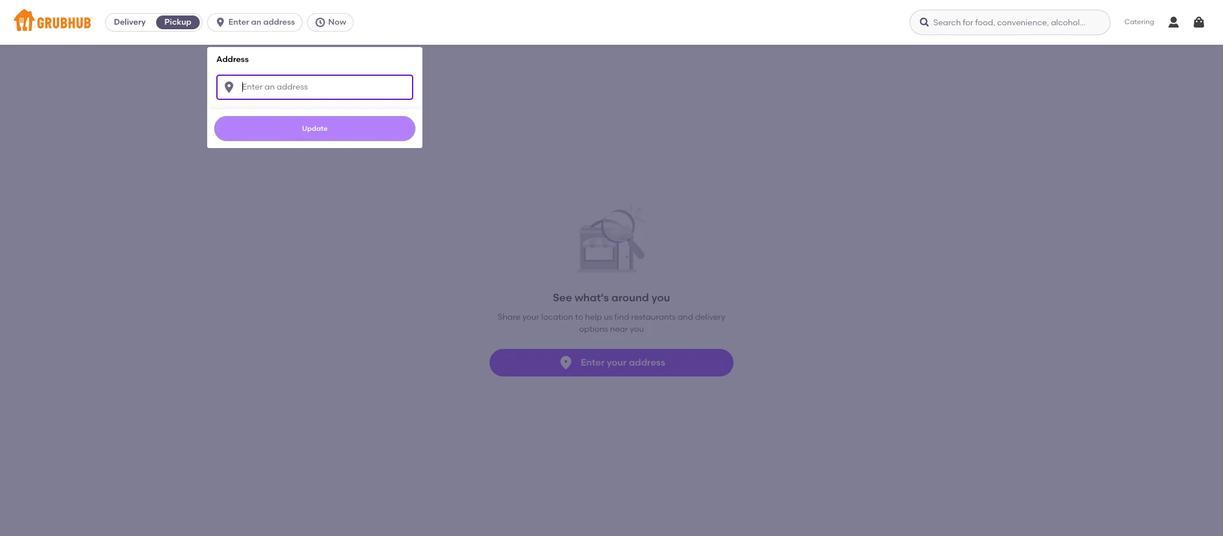 Task type: vqa. For each thing, say whether or not it's contained in the screenshot.
find
yes



Task type: locate. For each thing, give the bounding box(es) containing it.
share your location to help us find restaurants and delivery options near you
[[498, 313, 726, 334]]

enter for enter your address
[[581, 357, 605, 368]]

to
[[575, 313, 583, 322]]

address
[[263, 17, 295, 27], [629, 357, 665, 368]]

your right share
[[523, 313, 540, 322]]

your inside button
[[607, 357, 627, 368]]

address down restaurants
[[629, 357, 665, 368]]

help
[[585, 313, 602, 322]]

0 horizontal spatial enter
[[229, 17, 249, 27]]

pickup button
[[154, 13, 202, 32]]

main navigation navigation
[[0, 0, 1223, 536]]

0 horizontal spatial address
[[263, 17, 295, 27]]

1 vertical spatial enter
[[581, 357, 605, 368]]

catering
[[1125, 18, 1155, 26]]

svg image
[[315, 17, 326, 28], [919, 17, 931, 28], [222, 80, 236, 94]]

0 vertical spatial enter
[[229, 17, 249, 27]]

0 horizontal spatial svg image
[[215, 17, 226, 28]]

your
[[523, 313, 540, 322], [607, 357, 627, 368]]

enter your address button
[[490, 349, 734, 377]]

find
[[615, 313, 630, 322]]

enter right position icon
[[581, 357, 605, 368]]

delivery
[[695, 313, 726, 322]]

address inside main navigation navigation
[[263, 17, 295, 27]]

1 vertical spatial your
[[607, 357, 627, 368]]

address
[[217, 55, 249, 64]]

svg image inside enter an address button
[[215, 17, 226, 28]]

position icon image
[[558, 355, 574, 371]]

enter your address
[[581, 357, 665, 368]]

svg image inside now button
[[315, 17, 326, 28]]

location
[[541, 313, 573, 322]]

update
[[302, 124, 328, 132]]

pickup
[[165, 17, 192, 27]]

svg image
[[1192, 16, 1206, 29], [215, 17, 226, 28]]

delivery button
[[106, 13, 154, 32]]

1 horizontal spatial svg image
[[1192, 16, 1206, 29]]

0 vertical spatial address
[[263, 17, 295, 27]]

you
[[652, 291, 670, 304], [630, 324, 644, 334]]

you right near
[[630, 324, 644, 334]]

address for enter an address
[[263, 17, 295, 27]]

enter
[[229, 17, 249, 27], [581, 357, 605, 368]]

0 horizontal spatial your
[[523, 313, 540, 322]]

enter left an
[[229, 17, 249, 27]]

0 horizontal spatial you
[[630, 324, 644, 334]]

an
[[251, 17, 261, 27]]

you up restaurants
[[652, 291, 670, 304]]

delivery
[[114, 17, 146, 27]]

enter inside main navigation navigation
[[229, 17, 249, 27]]

your inside share your location to help us find restaurants and delivery options near you
[[523, 313, 540, 322]]

you inside share your location to help us find restaurants and delivery options near you
[[630, 324, 644, 334]]

your for enter
[[607, 357, 627, 368]]

1 horizontal spatial you
[[652, 291, 670, 304]]

1 horizontal spatial your
[[607, 357, 627, 368]]

address right an
[[263, 17, 295, 27]]

1 horizontal spatial enter
[[581, 357, 605, 368]]

your down near
[[607, 357, 627, 368]]

0 vertical spatial your
[[523, 313, 540, 322]]

around
[[612, 291, 649, 304]]

restaurants
[[631, 313, 676, 322]]

1 vertical spatial you
[[630, 324, 644, 334]]

update button
[[214, 116, 416, 141]]

1 vertical spatial address
[[629, 357, 665, 368]]

0 horizontal spatial svg image
[[222, 80, 236, 94]]

1 horizontal spatial address
[[629, 357, 665, 368]]

1 horizontal spatial svg image
[[315, 17, 326, 28]]



Task type: describe. For each thing, give the bounding box(es) containing it.
address for enter your address
[[629, 357, 665, 368]]

0 vertical spatial you
[[652, 291, 670, 304]]

enter an address button
[[207, 13, 307, 32]]

your for share
[[523, 313, 540, 322]]

share
[[498, 313, 521, 322]]

now
[[328, 17, 346, 27]]

enter for enter an address
[[229, 17, 249, 27]]

us
[[604, 313, 613, 322]]

near
[[610, 324, 628, 334]]

now button
[[307, 13, 358, 32]]

options
[[579, 324, 608, 334]]

enter an address
[[229, 17, 295, 27]]

catering button
[[1117, 9, 1163, 35]]

Enter an address search field
[[217, 74, 413, 100]]

see what's around you
[[553, 291, 670, 304]]

what's
[[575, 291, 609, 304]]

2 horizontal spatial svg image
[[919, 17, 931, 28]]

see
[[553, 291, 572, 304]]

and
[[678, 313, 693, 322]]



